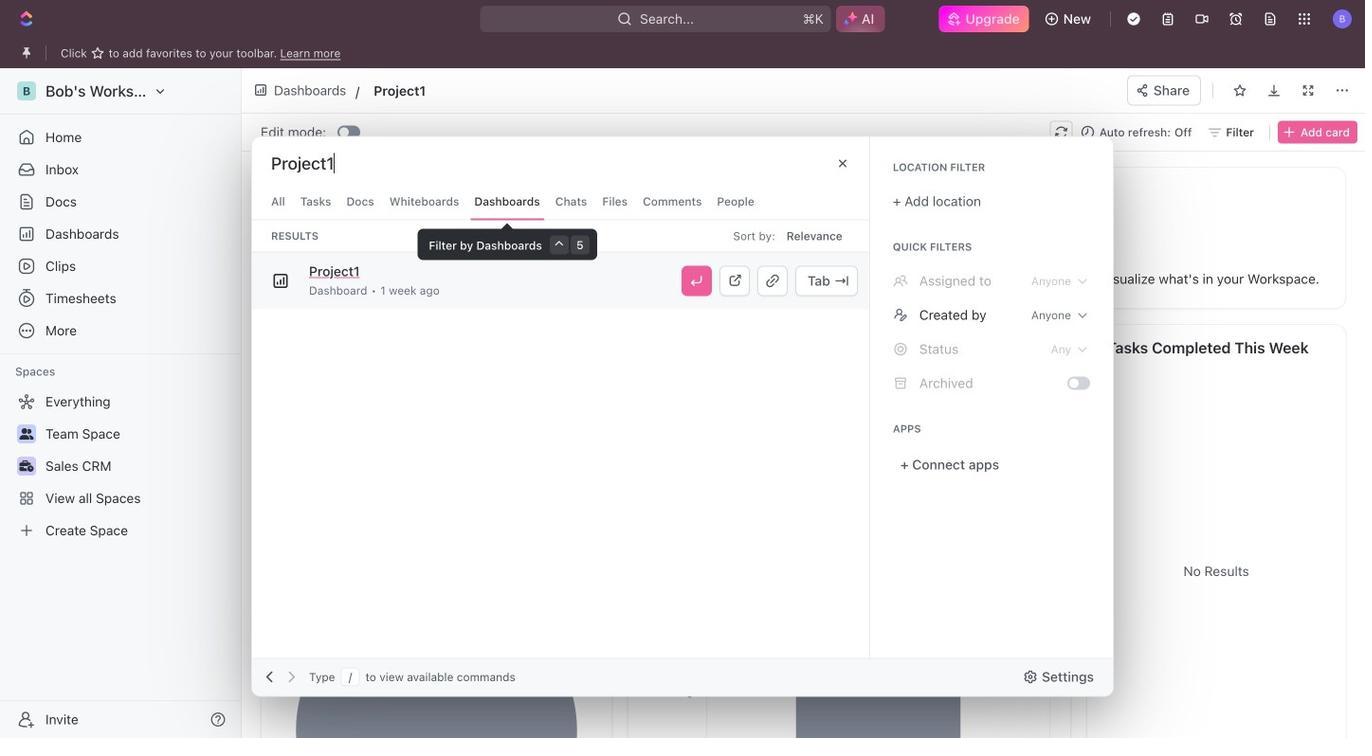 Task type: vqa. For each thing, say whether or not it's contained in the screenshot.
Sidebar navigation
yes



Task type: describe. For each thing, give the bounding box(es) containing it.
e83zz image
[[893, 376, 909, 391]]

2 qdq9q image from the top
[[893, 308, 909, 323]]

tree inside sidebar navigation
[[8, 387, 233, 546]]

Search or run a command… text field
[[271, 152, 414, 175]]



Task type: locate. For each thing, give the bounding box(es) containing it.
0 vertical spatial qdq9q image
[[893, 274, 909, 289]]

sidebar navigation
[[0, 68, 242, 739]]

qdq9q image
[[893, 274, 909, 289], [893, 308, 909, 323]]

qdq9q image
[[893, 342, 909, 357]]

1 vertical spatial qdq9q image
[[893, 308, 909, 323]]

None text field
[[374, 79, 673, 102]]

1 qdq9q image from the top
[[893, 274, 909, 289]]

tree
[[8, 387, 233, 546]]



